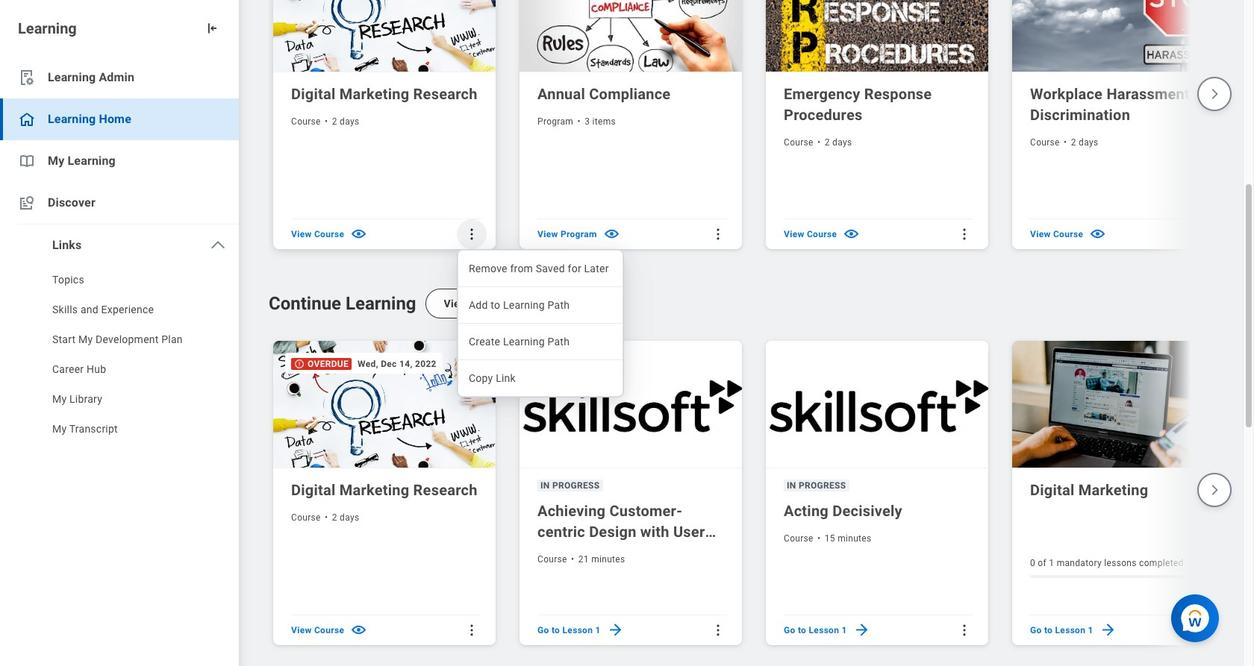 Task type: vqa. For each thing, say whether or not it's contained in the screenshot.
the 0
yes



Task type: describe. For each thing, give the bounding box(es) containing it.
workplace
[[1030, 85, 1103, 103]]

marketing inside "link"
[[1079, 481, 1148, 499]]

plan
[[161, 334, 183, 346]]

mandatory
[[1057, 558, 1102, 569]]

my library link
[[0, 386, 239, 416]]

view more button
[[425, 289, 514, 319]]

transformation import image
[[205, 21, 219, 36]]

career hub link
[[0, 356, 239, 386]]

procedures
[[784, 106, 863, 124]]

in for achieving customer- centric design with user personas
[[540, 481, 550, 491]]

list containing remove from saved for later
[[458, 251, 623, 396]]

links
[[52, 238, 82, 252]]

digital inside "link"
[[1030, 481, 1075, 499]]

learning down learning home
[[68, 154, 116, 168]]

1 for digital marketing image on the right
[[1088, 626, 1094, 636]]

copy
[[469, 373, 493, 384]]

for
[[568, 263, 581, 275]]

remove
[[469, 263, 507, 275]]

digital marketing image
[[1012, 341, 1238, 469]]

digital marketing
[[1030, 481, 1148, 499]]

path inside add to learning path button
[[548, 299, 570, 311]]

add
[[469, 299, 488, 311]]

discover link
[[0, 182, 239, 224]]

acting decisively link
[[784, 501, 973, 522]]

exclamation circle image
[[294, 359, 305, 370]]

my learning
[[48, 154, 116, 168]]

harassment
[[1107, 85, 1190, 103]]

later
[[584, 263, 609, 275]]

3 lesson from the left
[[1055, 626, 1086, 636]]

experience
[[101, 304, 154, 316]]

learning admin link
[[0, 57, 239, 99]]

discover
[[48, 196, 95, 210]]

my library
[[52, 393, 102, 405]]

start my development plan
[[52, 334, 183, 346]]

annual compliance image
[[520, 0, 745, 72]]

copy link button
[[458, 361, 623, 396]]

days for the workplace harassment & discrimination image
[[1079, 137, 1098, 148]]

learning left admin
[[48, 70, 96, 84]]

digital marketing link
[[1030, 480, 1220, 501]]

3 go from the left
[[1030, 626, 1042, 636]]

home
[[99, 112, 131, 126]]

add to learning path
[[469, 299, 570, 311]]

visible image for annual compliance image
[[603, 226, 620, 243]]

days for emergency response procedures image
[[832, 137, 852, 148]]

hub
[[87, 364, 106, 376]]

lessons
[[1104, 558, 1137, 569]]

2 for the workplace harassment & discrimination image
[[1071, 137, 1076, 148]]

achieving customer- centric design with user personas link
[[538, 501, 727, 562]]

1 vertical spatial program
[[561, 229, 597, 240]]

start my development plan link
[[0, 326, 239, 356]]

digital marketing research link for digital marketing
[[291, 480, 481, 501]]

to for digital marketing image on the right
[[1044, 626, 1053, 636]]

2 for second digital marketing research image from the bottom
[[332, 116, 337, 127]]

marketing for digital
[[339, 481, 409, 499]]

2 digital marketing research image from the top
[[273, 341, 499, 469]]

1 for achieving customer-centric design with user personas image
[[595, 626, 601, 636]]

remove from saved for later button
[[458, 251, 623, 287]]

completed
[[1139, 558, 1184, 569]]

career
[[52, 364, 84, 376]]

emergency
[[784, 85, 860, 103]]

21
[[578, 555, 589, 565]]

workplace harassment & discrimination image
[[1012, 0, 1238, 72]]

learning up my learning
[[48, 112, 96, 126]]

skills and experience link
[[0, 296, 239, 326]]

and
[[81, 304, 98, 316]]

in for acting decisively
[[787, 481, 796, 491]]

go for achieving customer- centric design with user personas
[[538, 626, 549, 636]]

go to lesson 1 for acting decisively
[[784, 626, 847, 636]]

add to learning path button
[[458, 287, 623, 323]]

in progress for acting
[[787, 481, 846, 491]]

my transcript
[[52, 423, 118, 435]]

more
[[470, 298, 495, 310]]

wed,
[[358, 359, 378, 370]]

minutes for decisively
[[838, 534, 872, 544]]

decisively
[[833, 502, 902, 520]]

library
[[69, 393, 102, 405]]

1 digital marketing research image from the top
[[273, 0, 499, 72]]

marketing for workplace
[[339, 85, 409, 103]]

learning up "report parameter" icon
[[18, 19, 77, 37]]

go for acting decisively
[[784, 626, 796, 636]]

with
[[640, 523, 669, 541]]

minutes for customer-
[[591, 555, 625, 565]]

dec
[[381, 359, 397, 370]]

my for my transcript
[[52, 423, 67, 435]]

skills and experience
[[52, 304, 154, 316]]

links button
[[0, 225, 239, 267]]

annual compliance
[[538, 85, 671, 103]]

annual compliance link
[[538, 84, 727, 104]]

my learning link
[[0, 140, 239, 182]]

emergency response procedures link
[[784, 84, 973, 125]]

learning down 'from'
[[503, 299, 545, 311]]

list containing topics
[[0, 267, 239, 446]]

progress for achieving
[[552, 481, 600, 491]]

remove from saved for later
[[469, 263, 609, 275]]

to for acting decisively image
[[798, 626, 806, 636]]

emergency response procedures image
[[766, 0, 991, 72]]

0 vertical spatial program
[[538, 116, 573, 127]]

emergency response procedures
[[784, 85, 932, 124]]

14,
[[399, 359, 413, 370]]

achieving customer-centric design with user personas image
[[520, 341, 745, 469]]

learning home link
[[0, 99, 239, 140]]

career hub
[[52, 364, 106, 376]]

learning admin
[[48, 70, 134, 84]]

items
[[592, 116, 616, 127]]

workplace harassment & discrimination
[[1030, 85, 1204, 124]]



Task type: locate. For each thing, give the bounding box(es) containing it.
related actions vertical image for acting decisively image
[[957, 623, 972, 638]]

2 horizontal spatial arrow right image
[[1099, 622, 1117, 639]]

2 horizontal spatial go to lesson 1
[[1030, 626, 1094, 636]]

3 go to lesson 1 from the left
[[1030, 626, 1094, 636]]

1 horizontal spatial in
[[787, 481, 796, 491]]

1 digital marketing research link from the top
[[291, 84, 481, 104]]

0 vertical spatial digital marketing research link
[[291, 84, 481, 104]]

1
[[1049, 558, 1054, 569], [595, 626, 601, 636], [842, 626, 847, 636], [1088, 626, 1094, 636]]

1 vertical spatial digital marketing research
[[291, 481, 478, 499]]

report parameter image
[[18, 69, 36, 87]]

achieving customer- centric design with user personas
[[538, 502, 705, 562]]

1 vertical spatial chevron right image
[[1208, 484, 1221, 497]]

customer-
[[610, 502, 682, 520]]

my left transcript at left
[[52, 423, 67, 435]]

workplace harassment & discrimination link
[[1030, 84, 1220, 125]]

admin
[[99, 70, 134, 84]]

acting decisively
[[784, 502, 902, 520]]

2 days
[[332, 116, 359, 127], [825, 137, 852, 148], [1071, 137, 1098, 148], [332, 513, 359, 523]]

3
[[585, 116, 590, 127]]

2 go to lesson 1 from the left
[[784, 626, 847, 636]]

1 horizontal spatial go
[[784, 626, 796, 636]]

2 chevron right image from the top
[[1208, 484, 1221, 497]]

0 of 1 mandatory lessons completed
[[1030, 558, 1184, 569]]

of
[[1038, 558, 1047, 569]]

chevron right image for workplace harassment & discrimination
[[1208, 87, 1221, 101]]

digital marketing research for digital
[[291, 481, 478, 499]]

annual
[[538, 85, 585, 103]]

1 arrow right image from the left
[[607, 622, 624, 639]]

continue learning
[[269, 293, 416, 314]]

1 vertical spatial minutes
[[591, 555, 625, 565]]

2 arrow right image from the left
[[853, 622, 870, 639]]

2 horizontal spatial go
[[1030, 626, 1042, 636]]

1 horizontal spatial progress
[[799, 481, 846, 491]]

to for achieving customer-centric design with user personas image
[[552, 626, 560, 636]]

chevron right image
[[1208, 87, 1221, 101], [1208, 484, 1221, 497]]

acting decisively image
[[766, 341, 991, 469]]

2
[[332, 116, 337, 127], [825, 137, 830, 148], [1071, 137, 1076, 148], [332, 513, 337, 523]]

0 horizontal spatial in
[[540, 481, 550, 491]]

to
[[491, 299, 500, 311], [552, 626, 560, 636], [798, 626, 806, 636], [1044, 626, 1053, 636]]

2 in from the left
[[787, 481, 796, 491]]

topics link
[[0, 267, 239, 296]]

minutes right 21
[[591, 555, 625, 565]]

lesson
[[563, 626, 593, 636], [809, 626, 839, 636], [1055, 626, 1086, 636]]

visible image for emergency response procedures image
[[843, 226, 860, 243]]

research
[[413, 85, 478, 103], [413, 481, 478, 499]]

path inside create learning path button
[[548, 336, 570, 348]]

1 horizontal spatial go to lesson 1
[[784, 626, 847, 636]]

progress up achieving
[[552, 481, 600, 491]]

acting
[[784, 502, 829, 520]]

my right book open image
[[48, 154, 64, 168]]

related actions vertical image for achieving customer-centric design with user personas image
[[711, 623, 726, 638]]

2 in progress from the left
[[787, 481, 846, 491]]

in up acting
[[787, 481, 796, 491]]

my for my learning
[[48, 154, 64, 168]]

learning down add to learning path
[[503, 336, 545, 348]]

link
[[496, 373, 516, 384]]

in progress up acting
[[787, 481, 846, 491]]

development
[[96, 334, 159, 346]]

1 horizontal spatial minutes
[[838, 534, 872, 544]]

digital
[[291, 85, 336, 103], [291, 481, 336, 499], [1030, 481, 1075, 499]]

2 days for emergency response procedures image
[[825, 137, 852, 148]]

view
[[291, 229, 312, 240], [538, 229, 558, 240], [784, 229, 804, 240], [1030, 229, 1051, 240], [444, 298, 468, 310], [291, 626, 312, 636]]

path down saved
[[548, 299, 570, 311]]

progress up acting
[[799, 481, 846, 491]]

copy link
[[469, 373, 516, 384]]

1 vertical spatial digital marketing research link
[[291, 480, 481, 501]]

start
[[52, 334, 76, 346]]

0 horizontal spatial progress
[[552, 481, 600, 491]]

minutes right 15
[[838, 534, 872, 544]]

from
[[510, 263, 533, 275]]

0 horizontal spatial arrow right image
[[607, 622, 624, 639]]

digital marketing research
[[291, 85, 478, 103], [291, 481, 478, 499]]

discrimination
[[1030, 106, 1130, 124]]

user
[[673, 523, 705, 541]]

program up 'for'
[[561, 229, 597, 240]]

arrow right image for achieving customer- centric design with user personas
[[607, 622, 624, 639]]

learning
[[18, 19, 77, 37], [48, 70, 96, 84], [48, 112, 96, 126], [68, 154, 116, 168], [346, 293, 416, 314], [503, 299, 545, 311], [503, 336, 545, 348]]

list
[[269, 0, 1252, 253], [0, 57, 239, 446], [458, 251, 623, 396], [0, 267, 239, 446], [269, 337, 1254, 649]]

0 vertical spatial research
[[413, 85, 478, 103]]

2 for emergency response procedures image
[[825, 137, 830, 148]]

my right start
[[78, 334, 93, 346]]

arrow right image for acting decisively
[[853, 622, 870, 639]]

1 vertical spatial path
[[548, 336, 570, 348]]

0 vertical spatial chevron right image
[[1208, 87, 1221, 101]]

digital for digital marketing
[[291, 481, 336, 499]]

21 minutes
[[578, 555, 625, 565]]

1 go to lesson 1 from the left
[[538, 626, 601, 636]]

1 go from the left
[[538, 626, 549, 636]]

2 digital marketing research link from the top
[[291, 480, 481, 501]]

1 digital marketing research from the top
[[291, 85, 478, 103]]

related actions vertical image
[[957, 227, 972, 242]]

marketing
[[339, 85, 409, 103], [339, 481, 409, 499], [1079, 481, 1148, 499]]

program down annual
[[538, 116, 573, 127]]

lesson for acting decisively
[[809, 626, 839, 636]]

transcript
[[69, 423, 118, 435]]

2 horizontal spatial lesson
[[1055, 626, 1086, 636]]

research for workplace harassment & discrimination
[[413, 85, 478, 103]]

in up achieving
[[540, 481, 550, 491]]

in progress for achieving
[[540, 481, 600, 491]]

0
[[1030, 558, 1035, 569]]

2 digital marketing research from the top
[[291, 481, 478, 499]]

centric
[[538, 523, 585, 541]]

path down add to learning path button
[[548, 336, 570, 348]]

research for digital marketing
[[413, 481, 478, 499]]

view inside "button"
[[444, 298, 468, 310]]

saved
[[536, 263, 565, 275]]

days
[[340, 116, 359, 127], [832, 137, 852, 148], [1079, 137, 1098, 148], [340, 513, 359, 523]]

0 horizontal spatial go to lesson 1
[[538, 626, 601, 636]]

digital for workplace harassment & discrimination
[[291, 85, 336, 103]]

design
[[589, 523, 636, 541]]

wed, dec 14, 2022
[[358, 359, 437, 370]]

1 horizontal spatial arrow right image
[[853, 622, 870, 639]]

my inside 'link'
[[52, 393, 67, 405]]

2 days for second digital marketing research image from the bottom
[[332, 116, 359, 127]]

1 lesson from the left
[[563, 626, 593, 636]]

book open image
[[18, 152, 36, 170]]

learning up dec
[[346, 293, 416, 314]]

digital marketing research for workplace
[[291, 85, 478, 103]]

0 horizontal spatial minutes
[[591, 555, 625, 565]]

1 in progress from the left
[[540, 481, 600, 491]]

0 horizontal spatial in progress
[[540, 481, 600, 491]]

15 minutes
[[825, 534, 872, 544]]

1 horizontal spatial in progress
[[787, 481, 846, 491]]

2022
[[415, 359, 437, 370]]

1 progress from the left
[[552, 481, 600, 491]]

15
[[825, 534, 835, 544]]

1 in from the left
[[540, 481, 550, 491]]

2 lesson from the left
[[809, 626, 839, 636]]

1 vertical spatial digital marketing research image
[[273, 341, 499, 469]]

2 progress from the left
[[799, 481, 846, 491]]

chevron up image
[[209, 237, 227, 255]]

create learning path button
[[458, 324, 623, 360]]

1 for acting decisively image
[[842, 626, 847, 636]]

go to lesson 1 for achieving customer- centric design with user personas
[[538, 626, 601, 636]]

topics
[[52, 274, 84, 286]]

view course
[[291, 229, 344, 240], [784, 229, 837, 240], [1030, 229, 1083, 240], [291, 626, 344, 636]]

in progress up achieving
[[540, 481, 600, 491]]

digital marketing research link for workplace harassment & discrimination
[[291, 84, 481, 104]]

minutes
[[838, 534, 872, 544], [591, 555, 625, 565]]

visible image for second digital marketing research image from the bottom
[[350, 226, 367, 243]]

2 path from the top
[[548, 336, 570, 348]]

1 horizontal spatial lesson
[[809, 626, 839, 636]]

skills
[[52, 304, 78, 316]]

view program
[[538, 229, 597, 240]]

view more
[[444, 298, 495, 310]]

my left the library
[[52, 393, 67, 405]]

chevron right image for digital marketing
[[1208, 484, 1221, 497]]

to inside button
[[491, 299, 500, 311]]

1 vertical spatial research
[[413, 481, 478, 499]]

continue
[[269, 293, 341, 314]]

response
[[864, 85, 932, 103]]

course
[[291, 116, 321, 127], [784, 137, 814, 148], [1030, 137, 1060, 148], [314, 229, 344, 240], [807, 229, 837, 240], [1053, 229, 1083, 240], [291, 513, 321, 523], [784, 534, 814, 544], [538, 555, 567, 565], [314, 626, 344, 636]]

0 horizontal spatial lesson
[[563, 626, 593, 636]]

0 vertical spatial minutes
[[838, 534, 872, 544]]

related actions vertical image for annual compliance image
[[711, 227, 726, 242]]

0 vertical spatial path
[[548, 299, 570, 311]]

&
[[1194, 85, 1204, 103]]

days for second digital marketing research image from the bottom
[[340, 116, 359, 127]]

arrow right image
[[607, 622, 624, 639], [853, 622, 870, 639], [1099, 622, 1117, 639]]

3 items
[[585, 116, 616, 127]]

overdue
[[308, 359, 349, 370]]

1 path from the top
[[548, 299, 570, 311]]

0 vertical spatial digital marketing research
[[291, 85, 478, 103]]

my transcript link
[[0, 416, 239, 446]]

go to lesson 1
[[538, 626, 601, 636], [784, 626, 847, 636], [1030, 626, 1094, 636]]

0 vertical spatial digital marketing research image
[[273, 0, 499, 72]]

1 chevron right image from the top
[[1208, 87, 1221, 101]]

path
[[548, 299, 570, 311], [548, 336, 570, 348]]

learning home
[[48, 112, 131, 126]]

lesson for achieving customer- centric design with user personas
[[563, 626, 593, 636]]

progress for acting
[[799, 481, 846, 491]]

go
[[538, 626, 549, 636], [784, 626, 796, 636], [1030, 626, 1042, 636]]

2 go from the left
[[784, 626, 796, 636]]

0 horizontal spatial go
[[538, 626, 549, 636]]

visible image
[[350, 226, 367, 243], [603, 226, 620, 243], [843, 226, 860, 243], [1089, 226, 1107, 243], [350, 622, 367, 639]]

list containing learning admin
[[0, 57, 239, 446]]

create
[[469, 336, 500, 348]]

create learning path
[[469, 336, 570, 348]]

related actions vertical image
[[464, 227, 479, 242], [711, 227, 726, 242], [464, 623, 479, 638], [711, 623, 726, 638], [957, 623, 972, 638]]

personas
[[538, 544, 602, 562]]

compliance
[[589, 85, 671, 103]]

3 arrow right image from the left
[[1099, 622, 1117, 639]]

home image
[[18, 110, 36, 128]]

digital marketing research image
[[273, 0, 499, 72], [273, 341, 499, 469]]

2 days for the workplace harassment & discrimination image
[[1071, 137, 1098, 148]]

my for my library
[[52, 393, 67, 405]]

2 research from the top
[[413, 481, 478, 499]]

1 research from the top
[[413, 85, 478, 103]]

achieving
[[538, 502, 606, 520]]



